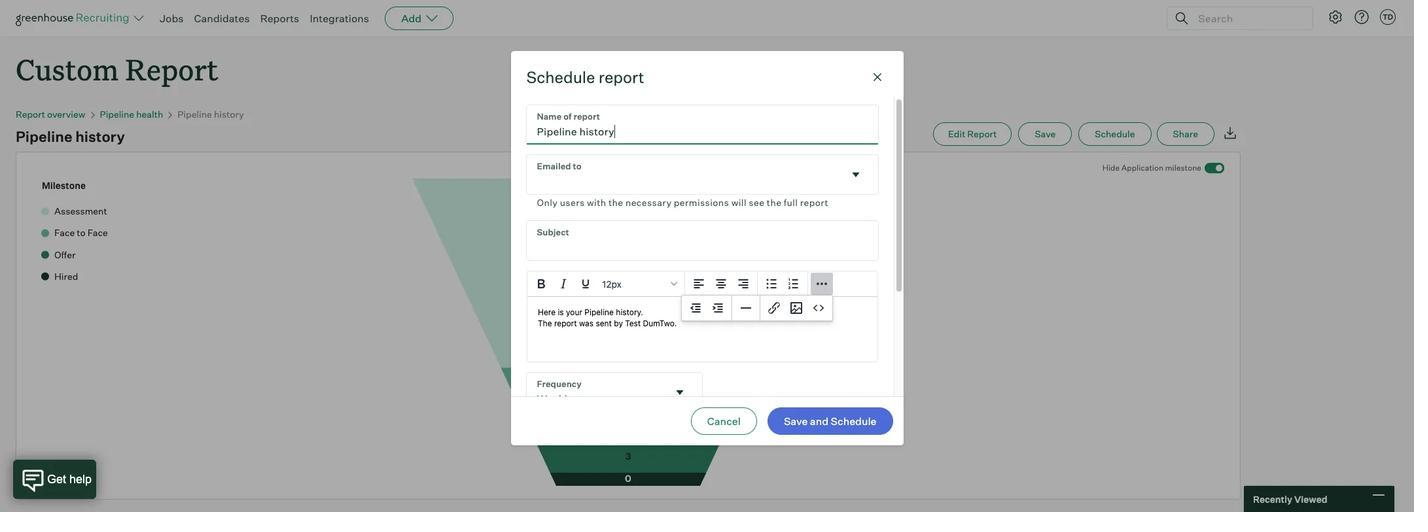 Task type: describe. For each thing, give the bounding box(es) containing it.
schedule report
[[527, 68, 645, 87]]

recently viewed
[[1254, 494, 1328, 505]]

necessary
[[626, 197, 672, 208]]

candidates
[[194, 12, 250, 25]]

candidates link
[[194, 12, 250, 25]]

download image
[[1223, 125, 1239, 141]]

td
[[1383, 12, 1394, 22]]

viewed
[[1295, 494, 1328, 505]]

12px button
[[597, 273, 682, 295]]

td button
[[1378, 7, 1399, 27]]

pipeline health
[[100, 109, 163, 120]]

jobs
[[160, 12, 184, 25]]

1 vertical spatial pipeline history
[[16, 128, 125, 145]]

configure image
[[1328, 9, 1344, 25]]

integrations
[[310, 12, 369, 25]]

0 horizontal spatial pipeline
[[16, 128, 72, 145]]

will
[[732, 197, 747, 208]]

Search text field
[[1195, 9, 1301, 28]]

2 vertical spatial schedule
[[831, 415, 877, 428]]

save button
[[1019, 123, 1072, 146]]

hide application milestone
[[1103, 163, 1202, 173]]

schedule for schedule
[[1095, 128, 1135, 140]]

full
[[784, 197, 798, 208]]

toggle flyout image
[[849, 168, 862, 182]]

edit
[[948, 128, 966, 140]]

close modal icon image
[[870, 70, 885, 85]]

report for custom report
[[125, 50, 218, 88]]

edit report link
[[933, 123, 1012, 146]]

with
[[587, 197, 607, 208]]

share button
[[1157, 123, 1215, 146]]

pipeline for "pipeline health" link
[[100, 109, 134, 120]]

report overview link
[[16, 109, 85, 120]]

schedule for schedule report
[[527, 68, 595, 87]]

save and schedule button
[[768, 408, 893, 435]]

users
[[560, 197, 585, 208]]

Only users with the necessary permissions will see the full report field
[[527, 155, 878, 211]]

report inside only users with the necessary permissions will see the full report 'field'
[[800, 197, 829, 208]]

save and schedule this report to revisit it! element
[[1019, 123, 1079, 146]]

add button
[[385, 7, 454, 30]]

cancel button
[[691, 408, 757, 435]]

pipeline for pipeline history link
[[178, 109, 212, 120]]

recently
[[1254, 494, 1293, 505]]



Task type: vqa. For each thing, say whether or not it's contained in the screenshot.
bottommost designer san francisco
no



Task type: locate. For each thing, give the bounding box(es) containing it.
schedule
[[527, 68, 595, 87], [1095, 128, 1135, 140], [831, 415, 877, 428]]

12px
[[602, 279, 622, 290]]

pipeline history right the health on the left of page
[[178, 109, 244, 120]]

1 vertical spatial report
[[16, 109, 45, 120]]

0 vertical spatial save
[[1035, 128, 1056, 140]]

history
[[214, 109, 244, 120], [75, 128, 125, 145]]

see
[[749, 197, 765, 208]]

the left full
[[767, 197, 782, 208]]

report
[[599, 68, 645, 87], [800, 197, 829, 208]]

save for save
[[1035, 128, 1056, 140]]

application
[[1122, 163, 1164, 173]]

edit report
[[948, 128, 997, 140]]

none text field inside only users with the necessary permissions will see the full report 'field'
[[537, 174, 542, 189]]

1 vertical spatial schedule
[[1095, 128, 1135, 140]]

1 horizontal spatial pipeline history
[[178, 109, 244, 120]]

pipeline right the health on the left of page
[[178, 109, 212, 120]]

save
[[1035, 128, 1056, 140], [784, 415, 808, 428]]

overview
[[47, 109, 85, 120]]

1 horizontal spatial schedule
[[831, 415, 877, 428]]

0 horizontal spatial schedule
[[527, 68, 595, 87]]

0 horizontal spatial history
[[75, 128, 125, 145]]

reports link
[[260, 12, 299, 25]]

pipeline down report overview link
[[16, 128, 72, 145]]

None text field
[[527, 106, 878, 145], [527, 221, 878, 261], [527, 373, 668, 413], [527, 106, 878, 145], [527, 221, 878, 261], [527, 373, 668, 413]]

1 horizontal spatial report
[[800, 197, 829, 208]]

save and schedule
[[784, 415, 877, 428]]

save inside button
[[1035, 128, 1056, 140]]

and
[[810, 415, 829, 428]]

custom report
[[16, 50, 218, 88]]

2 vertical spatial report
[[968, 128, 997, 140]]

save inside button
[[784, 415, 808, 428]]

permissions
[[674, 197, 729, 208]]

None field
[[527, 373, 702, 413]]

1 horizontal spatial the
[[767, 197, 782, 208]]

0 vertical spatial history
[[214, 109, 244, 120]]

pipeline left the health on the left of page
[[100, 109, 134, 120]]

2 horizontal spatial schedule
[[1095, 128, 1135, 140]]

12px group
[[527, 272, 878, 297]]

report right edit
[[968, 128, 997, 140]]

report inside edit report link
[[968, 128, 997, 140]]

toggle flyout image
[[674, 386, 687, 399]]

pipeline history link
[[178, 109, 244, 120]]

0 vertical spatial report
[[125, 50, 218, 88]]

2 horizontal spatial pipeline
[[178, 109, 212, 120]]

the right with
[[609, 197, 624, 208]]

0 vertical spatial pipeline history
[[178, 109, 244, 120]]

the
[[609, 197, 624, 208], [767, 197, 782, 208]]

reports
[[260, 12, 299, 25]]

group
[[681, 295, 833, 322]]

1 horizontal spatial report
[[125, 50, 218, 88]]

milestone
[[42, 180, 86, 191]]

report
[[125, 50, 218, 88], [16, 109, 45, 120], [968, 128, 997, 140]]

report up the health on the left of page
[[125, 50, 218, 88]]

1 horizontal spatial history
[[214, 109, 244, 120]]

report overview
[[16, 109, 85, 120]]

1 horizontal spatial save
[[1035, 128, 1056, 140]]

report left overview
[[16, 109, 45, 120]]

0 vertical spatial report
[[599, 68, 645, 87]]

1 horizontal spatial pipeline
[[100, 109, 134, 120]]

only users with the necessary permissions will see the full report
[[537, 197, 829, 208]]

td button
[[1381, 9, 1396, 25]]

0 horizontal spatial the
[[609, 197, 624, 208]]

pipeline health link
[[100, 109, 163, 120]]

2 the from the left
[[767, 197, 782, 208]]

0 horizontal spatial pipeline history
[[16, 128, 125, 145]]

integrations link
[[310, 12, 369, 25]]

1 vertical spatial save
[[784, 415, 808, 428]]

None text field
[[537, 174, 542, 189]]

cancel
[[708, 415, 741, 428]]

milestone
[[1166, 163, 1202, 173]]

toolbar
[[685, 272, 758, 297], [758, 272, 808, 297], [808, 272, 836, 297], [682, 296, 732, 322], [760, 296, 832, 322]]

only
[[537, 197, 558, 208]]

custom
[[16, 50, 119, 88]]

report for edit report
[[968, 128, 997, 140]]

jobs link
[[160, 12, 184, 25]]

1 vertical spatial report
[[800, 197, 829, 208]]

add
[[401, 12, 422, 25]]

pipeline history down overview
[[16, 128, 125, 145]]

1 vertical spatial history
[[75, 128, 125, 145]]

0 vertical spatial schedule
[[527, 68, 595, 87]]

health
[[136, 109, 163, 120]]

0 horizontal spatial save
[[784, 415, 808, 428]]

share
[[1173, 128, 1199, 140]]

save for save and schedule
[[784, 415, 808, 428]]

0 horizontal spatial report
[[16, 109, 45, 120]]

hide
[[1103, 163, 1120, 173]]

2 horizontal spatial report
[[968, 128, 997, 140]]

pipeline history
[[178, 109, 244, 120], [16, 128, 125, 145]]

0 horizontal spatial report
[[599, 68, 645, 87]]

schedule button
[[1079, 123, 1152, 146]]

12px toolbar
[[527, 272, 685, 297]]

greenhouse recruiting image
[[16, 10, 134, 26]]

pipeline
[[100, 109, 134, 120], [178, 109, 212, 120], [16, 128, 72, 145]]

1 the from the left
[[609, 197, 624, 208]]



